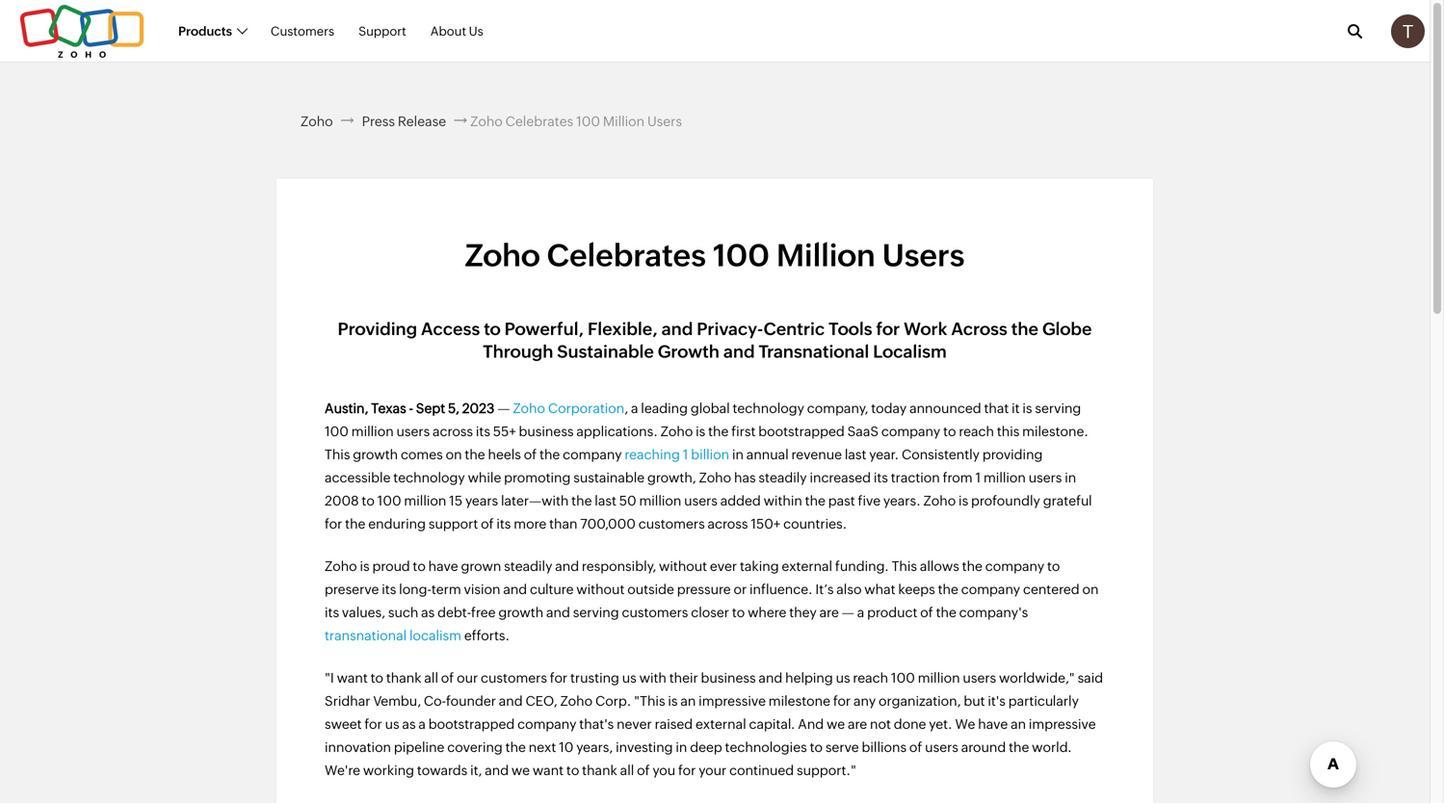 Task type: describe. For each thing, give the bounding box(es) containing it.
press release link
[[357, 114, 451, 129]]

1 vertical spatial last
[[595, 494, 617, 509]]

working
[[363, 763, 414, 779]]

1 horizontal spatial last
[[845, 447, 867, 463]]

profoundly
[[971, 494, 1040, 509]]

you
[[653, 763, 676, 779]]

flexible,
[[588, 319, 658, 339]]

sridhar
[[325, 694, 370, 709]]

its left more
[[497, 517, 511, 532]]

on inside 'zoho is proud to have grown steadily and responsibly, without ever taking external funding. this allows the company to preserve its long-term vision and culture without outside pressure or influence. it's also what keeps the company centered on its values, such as debt-free growth and serving customers closer to where they are — a product of the company's transnational localism efforts.'
[[1082, 582, 1099, 598]]

steadily inside in annual revenue last year. consistently providing accessible technology while promoting sustainable growth, zoho has steadily increased its traction from 1 million users in 2008 to 100 million 15 years later—with the last 50 million users added within the past five years. zoho is profoundly grateful for the enduring support of its more than 700,000 customers across 150+ countries.
[[759, 470, 807, 486]]

it's
[[988, 694, 1006, 709]]

zoho inside 'zoho is proud to have grown steadily and responsibly, without ever taking external funding. this allows the company to preserve its long-term vision and culture without outside pressure or influence. it's also what keeps the company centered on its values, such as debt-free growth and serving customers closer to where they are — a product of the company's transnational localism efforts.'
[[325, 559, 357, 574]]

external inside 'zoho is proud to have grown steadily and responsibly, without ever taking external funding. this allows the company to preserve its long-term vision and culture without outside pressure or influence. it's also what keeps the company centered on its values, such as debt-free growth and serving customers closer to where they are — a product of the company's transnational localism efforts.'
[[782, 559, 833, 574]]

and right the it,
[[485, 763, 509, 779]]

1 vertical spatial million
[[777, 238, 876, 273]]

terry turtle image
[[1391, 14, 1425, 48]]

0 vertical spatial zoho celebrates 100 million users
[[470, 114, 682, 129]]

1 vertical spatial want
[[533, 763, 564, 779]]

years,
[[576, 740, 613, 756]]

have inside "i want to thank all of our customers for trusting us with their business and helping us reach 100 million users worldwide," said sridhar vembu, co-founder and ceo, zoho corp. "this is an impressive milestone for any organization, but it's particularly sweet for us as a bootstrapped company that's never raised external capital. and we are not done yet. we have an impressive innovation pipeline covering the next 10 years, investing in deep technologies to serve billions of users around the world. we're working towards it, and we want to thank all of you for your continued support."
[[978, 717, 1008, 732]]

products link
[[178, 13, 247, 49]]

1 horizontal spatial impressive
[[1029, 717, 1096, 732]]

privacy-
[[697, 319, 764, 339]]

customers link
[[271, 13, 334, 49]]

and down culture
[[546, 605, 570, 621]]

"i want to thank all of our customers for trusting us with their business and helping us reach 100 million users worldwide," said sridhar vembu, co-founder and ceo, zoho corp. "this is an impressive milestone for any organization, but it's particularly sweet for us as a bootstrapped company that's never raised external capital. and we are not done yet. we have an impressive innovation pipeline covering the next 10 years, investing in deep technologies to serve billions of users around the world. we're working towards it, and we want to thank all of you for your continued support."
[[325, 671, 1103, 779]]

localism
[[409, 628, 462, 644]]

that's
[[579, 717, 614, 732]]

not
[[870, 717, 891, 732]]

towards
[[417, 763, 468, 779]]

a inside 'zoho is proud to have grown steadily and responsibly, without ever taking external funding. this allows the company to preserve its long-term vision and culture without outside pressure or influence. it's also what keeps the company centered on its values, such as debt-free growth and serving customers closer to where they are — a product of the company's transnational localism efforts.'
[[857, 605, 865, 621]]

2 horizontal spatial us
[[836, 671, 850, 686]]

than
[[549, 517, 578, 532]]

of inside , a leading global technology company, today announced that it is serving 100 million users across its 55+ business applications. zoho is the first bootstrapped saas company to reach this milestone. this growth comes on the heels of the company
[[524, 447, 537, 463]]

1 inside in annual revenue last year. consistently providing accessible technology while promoting sustainable growth, zoho has steadily increased its traction from 1 million users in 2008 to 100 million 15 years later—with the last 50 million users added within the past five years. zoho is profoundly grateful for the enduring support of its more than 700,000 customers across 150+ countries.
[[976, 470, 981, 486]]

reaching
[[625, 447, 680, 463]]

customers inside 'zoho is proud to have grown steadily and responsibly, without ever taking external funding. this allows the company to preserve its long-term vision and culture without outside pressure or influence. it's also what keeps the company centered on its values, such as debt-free growth and serving customers closer to where they are — a product of the company's transnational localism efforts.'
[[622, 605, 688, 621]]

business inside , a leading global technology company, today announced that it is serving 100 million users across its 55+ business applications. zoho is the first bootstrapped saas company to reach this milestone. this growth comes on the heels of the company
[[519, 424, 574, 440]]

providing
[[983, 447, 1043, 463]]

as inside "i want to thank all of our customers for trusting us with their business and helping us reach 100 million users worldwide," said sridhar vembu, co-founder and ceo, zoho corp. "this is an impressive milestone for any organization, but it's particularly sweet for us as a bootstrapped company that's never raised external capital. and we are not done yet. we have an impressive innovation pipeline covering the next 10 years, investing in deep technologies to serve billions of users around the world. we're working towards it, and we want to thank all of you for your continued support."
[[402, 717, 416, 732]]

comes
[[401, 447, 443, 463]]

responsibly,
[[582, 559, 656, 574]]

around
[[961, 740, 1006, 756]]

1 vertical spatial in
[[1065, 470, 1076, 486]]

— inside 'zoho is proud to have grown steadily and responsibly, without ever taking external funding. this allows the company to preserve its long-term vision and culture without outside pressure or influence. it's also what keeps the company centered on its values, such as debt-free growth and serving customers closer to where they are — a product of the company's transnational localism efforts.'
[[842, 605, 855, 621]]

continued
[[729, 763, 794, 779]]

sweet
[[325, 717, 362, 732]]

of inside 'zoho is proud to have grown steadily and responsibly, without ever taking external funding. this allows the company to preserve its long-term vision and culture without outside pressure or influence. it's also what keeps the company centered on its values, such as debt-free growth and serving customers closer to where they are — a product of the company's transnational localism efforts.'
[[920, 605, 933, 621]]

bootstrapped inside "i want to thank all of our customers for trusting us with their business and helping us reach 100 million users worldwide," said sridhar vembu, co-founder and ceo, zoho corp. "this is an impressive milestone for any organization, but it's particularly sweet for us as a bootstrapped company that's never raised external capital. and we are not done yet. we have an impressive innovation pipeline covering the next 10 years, investing in deep technologies to serve billions of users around the world. we're working towards it, and we want to thank all of you for your continued support."
[[429, 717, 515, 732]]

is inside 'zoho is proud to have grown steadily and responsibly, without ever taking external funding. this allows the company to preserve its long-term vision and culture without outside pressure or influence. it's also what keeps the company centered on its values, such as debt-free growth and serving customers closer to where they are — a product of the company's transnational localism efforts.'
[[360, 559, 370, 574]]

zoho up the 55+
[[513, 401, 545, 416]]

to up long-
[[413, 559, 426, 574]]

values,
[[342, 605, 385, 621]]

1 horizontal spatial thank
[[582, 763, 617, 779]]

0 vertical spatial thank
[[386, 671, 422, 686]]

zoho down the from
[[924, 494, 956, 509]]

to up vembu,
[[371, 671, 384, 686]]

growth inside 'zoho is proud to have grown steadily and responsibly, without ever taking external funding. this allows the company to preserve its long-term vision and culture without outside pressure or influence. it's also what keeps the company centered on its values, such as debt-free growth and serving customers closer to where they are — a product of the company's transnational localism efforts.'
[[498, 605, 544, 621]]

across
[[951, 319, 1008, 339]]

accessible
[[325, 470, 391, 486]]

to inside providing access to powerful, flexible, and privacy-centric tools for work across the globe through sustainable growth and transnational localism
[[484, 319, 501, 339]]

users down yet.
[[925, 740, 959, 756]]

on inside , a leading global technology company, today announced that it is serving 100 million users across its 55+ business applications. zoho is the first bootstrapped saas company to reach this milestone. this growth comes on the heels of the company
[[446, 447, 462, 463]]

long-
[[399, 582, 432, 598]]

and left ceo,
[[499, 694, 523, 709]]

this inside 'zoho is proud to have grown steadily and responsibly, without ever taking external funding. this allows the company to preserve its long-term vision and culture without outside pressure or influence. it's also what keeps the company centered on its values, such as debt-free growth and serving customers closer to where they are — a product of the company's transnational localism efforts.'
[[892, 559, 917, 574]]

has
[[734, 470, 756, 486]]

five
[[858, 494, 881, 509]]

your
[[699, 763, 727, 779]]

this inside , a leading global technology company, today announced that it is serving 100 million users across its 55+ business applications. zoho is the first bootstrapped saas company to reach this milestone. this growth comes on the heels of the company
[[325, 447, 350, 463]]

company up centered
[[985, 559, 1045, 574]]

1 horizontal spatial us
[[622, 671, 637, 686]]

is up billion
[[696, 424, 706, 440]]

for inside providing access to powerful, flexible, and privacy-centric tools for work across the globe through sustainable growth and transnational localism
[[876, 319, 900, 339]]

billions
[[862, 740, 907, 756]]

covering
[[447, 740, 503, 756]]

product
[[867, 605, 918, 621]]

from
[[943, 470, 973, 486]]

for up ceo,
[[550, 671, 568, 686]]

zoho left press
[[301, 114, 333, 129]]

leading
[[641, 401, 688, 416]]

providing access to powerful, flexible, and privacy-centric tools for work across the globe through sustainable growth and transnational localism
[[338, 319, 1092, 362]]

customers inside "i want to thank all of our customers for trusting us with their business and helping us reach 100 million users worldwide," said sridhar vembu, co-founder and ceo, zoho corp. "this is an impressive milestone for any organization, but it's particularly sweet for us as a bootstrapped company that's never raised external capital. and we are not done yet. we have an impressive innovation pipeline covering the next 10 years, investing in deep technologies to serve billions of users around the world. we're working towards it, and we want to thank all of you for your continued support."
[[481, 671, 547, 686]]

sustainable
[[557, 342, 654, 362]]

in inside "i want to thank all of our customers for trusting us with their business and helping us reach 100 million users worldwide," said sridhar vembu, co-founder and ceo, zoho corp. "this is an impressive milestone for any organization, but it's particularly sweet for us as a bootstrapped company that's never raised external capital. and we are not done yet. we have an impressive innovation pipeline covering the next 10 years, investing in deep technologies to serve billions of users around the world. we're working towards it, and we want to thank all of you for your continued support."
[[676, 740, 687, 756]]

traction
[[891, 470, 940, 486]]

they
[[789, 605, 817, 621]]

company inside "i want to thank all of our customers for trusting us with their business and helping us reach 100 million users worldwide," said sridhar vembu, co-founder and ceo, zoho corp. "this is an impressive milestone for any organization, but it's particularly sweet for us as a bootstrapped company that's never raised external capital. and we are not done yet. we have an impressive innovation pipeline covering the next 10 years, investing in deep technologies to serve billions of users around the world. we're working towards it, and we want to thank all of you for your continued support."
[[518, 717, 577, 732]]

1 vertical spatial we
[[512, 763, 530, 779]]

and up culture
[[555, 559, 579, 574]]

0 horizontal spatial us
[[385, 717, 399, 732]]

0 vertical spatial impressive
[[699, 694, 766, 709]]

sustainable
[[574, 470, 645, 486]]

founder
[[446, 694, 496, 709]]

reach inside "i want to thank all of our customers for trusting us with their business and helping us reach 100 million users worldwide," said sridhar vembu, co-founder and ceo, zoho corp. "this is an impressive milestone for any organization, but it's particularly sweet for us as a bootstrapped company that's never raised external capital. and we are not done yet. we have an impressive innovation pipeline covering the next 10 years, investing in deep technologies to serve billions of users around the world. we're working towards it, and we want to thank all of you for your continued support."
[[853, 671, 888, 686]]

today
[[871, 401, 907, 416]]

capital.
[[749, 717, 795, 732]]

million inside "i want to thank all of our customers for trusting us with their business and helping us reach 100 million users worldwide," said sridhar vembu, co-founder and ceo, zoho corp. "this is an impressive milestone for any organization, but it's particularly sweet for us as a bootstrapped company that's never raised external capital. and we are not done yet. we have an impressive innovation pipeline covering the next 10 years, investing in deep technologies to serve billions of users around the world. we're working towards it, and we want to thank all of you for your continued support."
[[918, 671, 960, 686]]

2023
[[462, 401, 495, 416]]

annual
[[747, 447, 789, 463]]

0 vertical spatial an
[[681, 694, 696, 709]]

across inside , a leading global technology company, today announced that it is serving 100 million users across its 55+ business applications. zoho is the first bootstrapped saas company to reach this milestone. this growth comes on the heels of the company
[[433, 424, 473, 440]]

about us
[[430, 24, 484, 38]]

globe
[[1042, 319, 1092, 339]]

is inside in annual revenue last year. consistently providing accessible technology while promoting sustainable growth, zoho has steadily increased its traction from 1 million users in 2008 to 100 million 15 years later—with the last 50 million users added within the past five years. zoho is profoundly grateful for the enduring support of its more than 700,000 customers across 150+ countries.
[[959, 494, 969, 509]]

company,
[[807, 401, 869, 416]]

zoho right 'release'
[[470, 114, 503, 129]]

said
[[1078, 671, 1103, 686]]

its down proud
[[382, 582, 396, 598]]

100 inside , a leading global technology company, today announced that it is serving 100 million users across its 55+ business applications. zoho is the first bootstrapped saas company to reach this milestone. this growth comes on the heels of the company
[[325, 424, 349, 440]]

zoho is proud to have grown steadily and responsibly, without ever taking external funding. this allows the company to preserve its long-term vision and culture without outside pressure or influence. it's also what keeps the company centered on its values, such as debt-free growth and serving customers closer to where they are — a product of the company's transnational localism efforts.
[[325, 559, 1099, 644]]

million left 15 at the bottom left
[[404, 494, 446, 509]]

are inside 'zoho is proud to have grown steadily and responsibly, without ever taking external funding. this allows the company to preserve its long-term vision and culture without outside pressure or influence. it's also what keeps the company centered on its values, such as debt-free growth and serving customers closer to where they are — a product of the company's transnational localism efforts.'
[[820, 605, 839, 621]]

tools
[[829, 319, 873, 339]]

company up company's
[[961, 582, 1020, 598]]

1 vertical spatial zoho celebrates 100 million users
[[465, 238, 965, 273]]

growth,
[[647, 470, 696, 486]]

reaching 1 billion
[[625, 447, 732, 463]]

it
[[1012, 401, 1020, 416]]

users up grateful
[[1029, 470, 1062, 486]]

saas
[[848, 424, 879, 440]]

while
[[468, 470, 501, 486]]

and up 'growth'
[[662, 319, 693, 339]]

heels
[[488, 447, 521, 463]]

users up the but
[[963, 671, 996, 686]]

zoho down billion
[[699, 470, 731, 486]]

revenue
[[792, 447, 842, 463]]

within
[[764, 494, 802, 509]]

investing
[[616, 740, 673, 756]]

users down 'growth,'
[[684, 494, 718, 509]]

later—with
[[501, 494, 569, 509]]

to inside , a leading global technology company, today announced that it is serving 100 million users across its 55+ business applications. zoho is the first bootstrapped saas company to reach this milestone. this growth comes on the heels of the company
[[943, 424, 956, 440]]

past
[[828, 494, 855, 509]]

providing
[[338, 319, 417, 339]]

to inside in annual revenue last year. consistently providing accessible technology while promoting sustainable growth, zoho has steadily increased its traction from 1 million users in 2008 to 100 million 15 years later—with the last 50 million users added within the past five years. zoho is profoundly grateful for the enduring support of its more than 700,000 customers across 150+ countries.
[[362, 494, 375, 509]]

zoho corporation link
[[513, 401, 625, 416]]

5,
[[448, 401, 459, 416]]

vembu,
[[373, 694, 421, 709]]

that
[[984, 401, 1009, 416]]

1 horizontal spatial we
[[827, 717, 845, 732]]

centric
[[764, 319, 825, 339]]

a inside , a leading global technology company, today announced that it is serving 100 million users across its 55+ business applications. zoho is the first bootstrapped saas company to reach this milestone. this growth comes on the heels of the company
[[631, 401, 638, 416]]

to down and
[[810, 740, 823, 756]]

through
[[483, 342, 553, 362]]

zoho up the powerful,
[[465, 238, 540, 273]]

of down done at the right bottom of page
[[909, 740, 922, 756]]

support
[[359, 24, 406, 38]]



Task type: vqa. For each thing, say whether or not it's contained in the screenshot.
the left Director
no



Task type: locate. For each thing, give the bounding box(es) containing it.
1
[[683, 447, 688, 463], [976, 470, 981, 486]]

100 inside "i want to thank all of our customers for trusting us with their business and helping us reach 100 million users worldwide," said sridhar vembu, co-founder and ceo, zoho corp. "this is an impressive milestone for any organization, but it's particularly sweet for us as a bootstrapped company that's never raised external capital. and we are not done yet. we have an impressive innovation pipeline covering the next 10 years, investing in deep technologies to serve billions of users around the world. we're working towards it, and we want to thank all of you for your continued support."
[[891, 671, 915, 686]]

zoho inside "i want to thank all of our customers for trusting us with their business and helping us reach 100 million users worldwide," said sridhar vembu, co-founder and ceo, zoho corp. "this is an impressive milestone for any organization, but it's particularly sweet for us as a bootstrapped company that's never raised external capital. and we are not done yet. we have an impressive innovation pipeline covering the next 10 years, investing in deep technologies to serve billions of users around the world. we're working towards it, and we want to thank all of you for your continued support."
[[560, 694, 593, 709]]

is up preserve at the left bottom
[[360, 559, 370, 574]]

we up the serve
[[827, 717, 845, 732]]

1 vertical spatial steadily
[[504, 559, 552, 574]]

business down zoho corporation link
[[519, 424, 574, 440]]

our
[[457, 671, 478, 686]]

1 vertical spatial have
[[978, 717, 1008, 732]]

1 horizontal spatial without
[[659, 559, 707, 574]]

taking
[[740, 559, 779, 574]]

next
[[529, 740, 556, 756]]

its down year.
[[874, 470, 888, 486]]

business inside "i want to thank all of our customers for trusting us with their business and helping us reach 100 million users worldwide," said sridhar vembu, co-founder and ceo, zoho corp. "this is an impressive milestone for any organization, but it's particularly sweet for us as a bootstrapped company that's never raised external capital. and we are not done yet. we have an impressive innovation pipeline covering the next 10 years, investing in deep technologies to serve billions of users around the world. we're working towards it, and we want to thank all of you for your continued support."
[[701, 671, 756, 686]]

and up 'milestone'
[[759, 671, 783, 686]]

serving up milestone.
[[1035, 401, 1081, 416]]

of left our
[[441, 671, 454, 686]]

1 vertical spatial are
[[848, 717, 867, 732]]

on right centered
[[1082, 582, 1099, 598]]

for down 2008
[[325, 517, 342, 532]]

impressive up capital.
[[699, 694, 766, 709]]

1 horizontal spatial users
[[882, 238, 965, 273]]

0 vertical spatial reach
[[959, 424, 994, 440]]

0 horizontal spatial on
[[446, 447, 462, 463]]

1 left billion
[[683, 447, 688, 463]]

across down 5,
[[433, 424, 473, 440]]

growth
[[658, 342, 720, 362]]

for inside in annual revenue last year. consistently providing accessible technology while promoting sustainable growth, zoho has steadily increased its traction from 1 million users in 2008 to 100 million 15 years later—with the last 50 million users added within the past five years. zoho is profoundly grateful for the enduring support of its more than 700,000 customers across 150+ countries.
[[325, 517, 342, 532]]

have inside 'zoho is proud to have grown steadily and responsibly, without ever taking external funding. this allows the company to preserve its long-term vision and culture without outside pressure or influence. it's also what keeps the company centered on its values, such as debt-free growth and serving customers closer to where they are — a product of the company's transnational localism efforts.'
[[428, 559, 458, 574]]

the inside providing access to powerful, flexible, and privacy-centric tools for work across the globe through sustainable growth and transnational localism
[[1011, 319, 1039, 339]]

1 vertical spatial users
[[882, 238, 965, 273]]

in down first
[[732, 447, 744, 463]]

or
[[734, 582, 747, 598]]

technology inside , a leading global technology company, today announced that it is serving 100 million users across its 55+ business applications. zoho is the first bootstrapped saas company to reach this milestone. this growth comes on the heels of the company
[[733, 401, 804, 416]]

are inside "i want to thank all of our customers for trusting us with their business and helping us reach 100 million users worldwide," said sridhar vembu, co-founder and ceo, zoho corp. "this is an impressive milestone for any organization, but it's particularly sweet for us as a bootstrapped company that's never raised external capital. and we are not done yet. we have an impressive innovation pipeline covering the next 10 years, investing in deep technologies to serve billions of users around the world. we're working towards it, and we want to thank all of you for your continued support."
[[848, 717, 867, 732]]

us down vembu,
[[385, 717, 399, 732]]

0 horizontal spatial growth
[[353, 447, 398, 463]]

steadily up within
[[759, 470, 807, 486]]

last
[[845, 447, 867, 463], [595, 494, 617, 509]]

1 vertical spatial business
[[701, 671, 756, 686]]

customers down 'growth,'
[[639, 517, 705, 532]]

0 horizontal spatial this
[[325, 447, 350, 463]]

1 vertical spatial celebrates
[[547, 238, 706, 273]]

applications.
[[577, 424, 658, 440]]

are left "not" at the bottom
[[848, 717, 867, 732]]

reach inside , a leading global technology company, today announced that it is serving 100 million users across its 55+ business applications. zoho is the first bootstrapped saas company to reach this milestone. this growth comes on the heels of the company
[[959, 424, 994, 440]]

its inside , a leading global technology company, today announced that it is serving 100 million users across its 55+ business applications. zoho is the first bootstrapped saas company to reach this milestone. this growth comes on the heels of the company
[[476, 424, 490, 440]]

1 vertical spatial technology
[[393, 470, 465, 486]]

want right the "i
[[337, 671, 368, 686]]

zoho down trusting on the bottom of page
[[560, 694, 593, 709]]

company down today
[[881, 424, 941, 440]]

1 vertical spatial growth
[[498, 605, 544, 621]]

technology up first
[[733, 401, 804, 416]]

innovation
[[325, 740, 391, 756]]

thank down years,
[[582, 763, 617, 779]]

ever
[[710, 559, 737, 574]]

deep
[[690, 740, 722, 756]]

to down 10
[[566, 763, 579, 779]]

business right their on the left bottom of page
[[701, 671, 756, 686]]

0 vertical spatial bootstrapped
[[759, 424, 845, 440]]

1 horizontal spatial growth
[[498, 605, 544, 621]]

reach up any
[[853, 671, 888, 686]]

work
[[904, 319, 948, 339]]

is right "it"
[[1023, 401, 1032, 416]]

0 horizontal spatial bootstrapped
[[429, 717, 515, 732]]

0 vertical spatial all
[[424, 671, 438, 686]]

0 horizontal spatial business
[[519, 424, 574, 440]]

0 horizontal spatial steadily
[[504, 559, 552, 574]]

1 vertical spatial customers
[[622, 605, 688, 621]]

1 horizontal spatial across
[[708, 517, 748, 532]]

growth
[[353, 447, 398, 463], [498, 605, 544, 621]]

growth inside , a leading global technology company, today announced that it is serving 100 million users across its 55+ business applications. zoho is the first bootstrapped saas company to reach this milestone. this growth comes on the heels of the company
[[353, 447, 398, 463]]

0 horizontal spatial all
[[424, 671, 438, 686]]

without down responsibly,
[[576, 582, 625, 598]]

impressive
[[699, 694, 766, 709], [1029, 717, 1096, 732]]

trusting
[[570, 671, 619, 686]]

it,
[[470, 763, 482, 779]]

last down saas
[[845, 447, 867, 463]]

1 horizontal spatial an
[[1011, 717, 1026, 732]]

serving inside , a leading global technology company, today announced that it is serving 100 million users across its 55+ business applications. zoho is the first bootstrapped saas company to reach this milestone. this growth comes on the heels of the company
[[1035, 401, 1081, 416]]

increased
[[810, 470, 871, 486]]

1 vertical spatial serving
[[573, 605, 619, 621]]

bootstrapped inside , a leading global technology company, today announced that it is serving 100 million users across its 55+ business applications. zoho is the first bootstrapped saas company to reach this milestone. this growth comes on the heels of the company
[[759, 424, 845, 440]]

debt-
[[438, 605, 471, 621]]

users inside , a leading global technology company, today announced that it is serving 100 million users across its 55+ business applications. zoho is the first bootstrapped saas company to reach this milestone. this growth comes on the heels of the company
[[396, 424, 430, 440]]

0 vertical spatial business
[[519, 424, 574, 440]]

0 vertical spatial last
[[845, 447, 867, 463]]

transnational localism link
[[325, 628, 464, 644]]

last left 50
[[595, 494, 617, 509]]

with
[[639, 671, 667, 686]]

1 horizontal spatial 1
[[976, 470, 981, 486]]

all up co-
[[424, 671, 438, 686]]

growth right free
[[498, 605, 544, 621]]

to up centered
[[1047, 559, 1060, 574]]

us
[[469, 24, 484, 38]]

is inside "i want to thank all of our customers for trusting us with their business and helping us reach 100 million users worldwide," said sridhar vembu, co-founder and ceo, zoho corp. "this is an impressive milestone for any organization, but it's particularly sweet for us as a bootstrapped company that's never raised external capital. and we are not done yet. we have an impressive innovation pipeline covering the next 10 years, investing in deep technologies to serve billions of users around the world. we're working towards it, and we want to thank all of you for your continued support."
[[668, 694, 678, 709]]

1 horizontal spatial are
[[848, 717, 867, 732]]

1 vertical spatial external
[[696, 717, 746, 732]]

for up "localism"
[[876, 319, 900, 339]]

done
[[894, 717, 926, 732]]

company
[[881, 424, 941, 440], [563, 447, 622, 463], [985, 559, 1045, 574], [961, 582, 1020, 598], [518, 717, 577, 732]]

— down the also
[[842, 605, 855, 621]]

a up the pipeline
[[419, 717, 426, 732]]

its down preserve at the left bottom
[[325, 605, 339, 621]]

a down the also
[[857, 605, 865, 621]]

million inside , a leading global technology company, today announced that it is serving 100 million users across its 55+ business applications. zoho is the first bootstrapped saas company to reach this milestone. this growth comes on the heels of the company
[[351, 424, 394, 440]]

their
[[669, 671, 698, 686]]

0 vertical spatial in
[[732, 447, 744, 463]]

1 horizontal spatial —
[[842, 605, 855, 621]]

0 horizontal spatial last
[[595, 494, 617, 509]]

700,000
[[580, 517, 636, 532]]

a inside "i want to thank all of our customers for trusting us with their business and helping us reach 100 million users worldwide," said sridhar vembu, co-founder and ceo, zoho corp. "this is an impressive milestone for any organization, but it's particularly sweet for us as a bootstrapped company that's never raised external capital. and we are not done yet. we have an impressive innovation pipeline covering the next 10 years, investing in deep technologies to serve billions of users around the world. we're working towards it, and we want to thank all of you for your continued support."
[[419, 717, 426, 732]]

million down 'growth,'
[[639, 494, 682, 509]]

of
[[524, 447, 537, 463], [481, 517, 494, 532], [920, 605, 933, 621], [441, 671, 454, 686], [909, 740, 922, 756], [637, 763, 650, 779]]

across
[[433, 424, 473, 440], [708, 517, 748, 532]]

in
[[732, 447, 744, 463], [1065, 470, 1076, 486], [676, 740, 687, 756]]

1 vertical spatial impressive
[[1029, 717, 1096, 732]]

zoho link
[[296, 114, 338, 129]]

0 vertical spatial steadily
[[759, 470, 807, 486]]

where
[[748, 605, 787, 621]]

users
[[396, 424, 430, 440], [1029, 470, 1062, 486], [684, 494, 718, 509], [963, 671, 996, 686], [925, 740, 959, 756]]

closer
[[691, 605, 729, 621]]

reach down the that
[[959, 424, 994, 440]]

1 horizontal spatial reach
[[959, 424, 994, 440]]

across inside in annual revenue last year. consistently providing accessible technology while promoting sustainable growth, zoho has steadily increased its traction from 1 million users in 2008 to 100 million 15 years later—with the last 50 million users added within the past five years. zoho is profoundly grateful for the enduring support of its more than 700,000 customers across 150+ countries.
[[708, 517, 748, 532]]

0 vertical spatial celebrates
[[505, 114, 574, 129]]

company up sustainable
[[563, 447, 622, 463]]

for right you
[[678, 763, 696, 779]]

us left with
[[622, 671, 637, 686]]

-
[[409, 401, 413, 416]]

austin, texas - sept 5, 2023 — zoho corporation
[[325, 401, 625, 416]]

customers inside in annual revenue last year. consistently providing accessible technology while promoting sustainable growth, zoho has steadily increased its traction from 1 million users in 2008 to 100 million 15 years later—with the last 50 million users added within the past five years. zoho is profoundly grateful for the enduring support of its more than 700,000 customers across 150+ countries.
[[639, 517, 705, 532]]

have down it's
[[978, 717, 1008, 732]]

an down particularly
[[1011, 717, 1026, 732]]

external up it's
[[782, 559, 833, 574]]

without
[[659, 559, 707, 574], [576, 582, 625, 598]]

0 vertical spatial customers
[[639, 517, 705, 532]]

of down keeps
[[920, 605, 933, 621]]

technology down the comes on the bottom of the page
[[393, 470, 465, 486]]

and down privacy-
[[724, 342, 755, 362]]

100 inside in annual revenue last year. consistently providing accessible technology while promoting sustainable growth, zoho has steadily increased its traction from 1 million users in 2008 to 100 million 15 years later—with the last 50 million users added within the past five years. zoho is profoundly grateful for the enduring support of its more than 700,000 customers across 150+ countries.
[[377, 494, 401, 509]]

0 vertical spatial want
[[337, 671, 368, 686]]

global
[[691, 401, 730, 416]]

55+
[[493, 424, 516, 440]]

0 vertical spatial external
[[782, 559, 833, 574]]

1 horizontal spatial on
[[1082, 582, 1099, 598]]

to up through
[[484, 319, 501, 339]]

,
[[625, 401, 628, 416]]

company up next
[[518, 717, 577, 732]]

1 vertical spatial as
[[402, 717, 416, 732]]

1 horizontal spatial bootstrapped
[[759, 424, 845, 440]]

zoho up preserve at the left bottom
[[325, 559, 357, 574]]

allows
[[920, 559, 960, 574]]

1 vertical spatial thank
[[582, 763, 617, 779]]

0 horizontal spatial without
[[576, 582, 625, 598]]

0 horizontal spatial we
[[512, 763, 530, 779]]

1 horizontal spatial business
[[701, 671, 756, 686]]

in down the raised
[[676, 740, 687, 756]]

0 horizontal spatial 1
[[683, 447, 688, 463]]

want down next
[[533, 763, 564, 779]]

years.
[[883, 494, 921, 509]]

an down their on the left bottom of page
[[681, 694, 696, 709]]

steadily
[[759, 470, 807, 486], [504, 559, 552, 574]]

to down the or
[[732, 605, 745, 621]]

1 vertical spatial reach
[[853, 671, 888, 686]]

of inside in annual revenue last year. consistently providing accessible technology while promoting sustainable growth, zoho has steadily increased its traction from 1 million users in 2008 to 100 million 15 years later—with the last 50 million users added within the past five years. zoho is profoundly grateful for the enduring support of its more than 700,000 customers across 150+ countries.
[[481, 517, 494, 532]]

funding.
[[835, 559, 889, 574]]

without up pressure at bottom
[[659, 559, 707, 574]]

countries.
[[783, 517, 847, 532]]

bootstrapped up revenue
[[759, 424, 845, 440]]

reaching 1 billion link
[[625, 447, 732, 463]]

sept
[[416, 401, 445, 416]]

0 horizontal spatial as
[[402, 717, 416, 732]]

0 horizontal spatial have
[[428, 559, 458, 574]]

0 vertical spatial we
[[827, 717, 845, 732]]

0 vertical spatial have
[[428, 559, 458, 574]]

we
[[955, 717, 976, 732]]

serving down culture
[[573, 605, 619, 621]]

0 horizontal spatial users
[[647, 114, 682, 129]]

— up the 55+
[[497, 401, 510, 416]]

1 horizontal spatial all
[[620, 763, 634, 779]]

as up "localism"
[[421, 605, 435, 621]]

external up the deep
[[696, 717, 746, 732]]

million up profoundly
[[984, 470, 1026, 486]]

external
[[782, 559, 833, 574], [696, 717, 746, 732]]

0 horizontal spatial impressive
[[699, 694, 766, 709]]

0 vertical spatial serving
[[1035, 401, 1081, 416]]

billion
[[691, 447, 730, 463]]

external inside "i want to thank all of our customers for trusting us with their business and helping us reach 100 million users worldwide," said sridhar vembu, co-founder and ceo, zoho corp. "this is an impressive milestone for any organization, but it's particularly sweet for us as a bootstrapped company that's never raised external capital. and we are not done yet. we have an impressive innovation pipeline covering the next 10 years, investing in deep technologies to serve billions of users around the world. we're working towards it, and we want to thank all of you for your continued support."
[[696, 717, 746, 732]]

serve
[[826, 740, 859, 756]]

technology inside in annual revenue last year. consistently providing accessible technology while promoting sustainable growth, zoho has steadily increased its traction from 1 million users in 2008 to 100 million 15 years later—with the last 50 million users added within the past five years. zoho is profoundly grateful for the enduring support of its more than 700,000 customers across 150+ countries.
[[393, 470, 465, 486]]

are down it's
[[820, 605, 839, 621]]

1 vertical spatial an
[[1011, 717, 1026, 732]]

zoho inside , a leading global technology company, today announced that it is serving 100 million users across its 55+ business applications. zoho is the first bootstrapped saas company to reach this milestone. this growth comes on the heels of the company
[[661, 424, 693, 440]]

vision
[[464, 582, 501, 598]]

a right the ,
[[631, 401, 638, 416]]

2 horizontal spatial in
[[1065, 470, 1076, 486]]

0 vertical spatial growth
[[353, 447, 398, 463]]

1 horizontal spatial as
[[421, 605, 435, 621]]

added
[[720, 494, 761, 509]]

2 vertical spatial a
[[419, 717, 426, 732]]

1 horizontal spatial technology
[[733, 401, 804, 416]]

this
[[997, 424, 1020, 440]]

centered
[[1023, 582, 1080, 598]]

0 horizontal spatial million
[[603, 114, 645, 129]]

zoho
[[301, 114, 333, 129], [470, 114, 503, 129], [465, 238, 540, 273], [513, 401, 545, 416], [661, 424, 693, 440], [699, 470, 731, 486], [924, 494, 956, 509], [325, 559, 357, 574], [560, 694, 593, 709]]

in up grateful
[[1065, 470, 1076, 486]]

announced
[[910, 401, 981, 416]]

2 vertical spatial customers
[[481, 671, 547, 686]]

what
[[865, 582, 896, 598]]

customers up ceo,
[[481, 671, 547, 686]]

steadily up culture
[[504, 559, 552, 574]]

0 horizontal spatial an
[[681, 694, 696, 709]]

year.
[[869, 447, 899, 463]]

1 vertical spatial 1
[[976, 470, 981, 486]]

growth up accessible
[[353, 447, 398, 463]]

0 vertical spatial —
[[497, 401, 510, 416]]

us right helping
[[836, 671, 850, 686]]

its left the 55+
[[476, 424, 490, 440]]

is up the raised
[[668, 694, 678, 709]]

for up innovation
[[365, 717, 382, 732]]

technologies
[[725, 740, 807, 756]]

0 vertical spatial are
[[820, 605, 839, 621]]

worldwide,"
[[999, 671, 1075, 686]]

1 horizontal spatial serving
[[1035, 401, 1081, 416]]

about
[[430, 24, 466, 38]]

and right 'vision'
[[503, 582, 527, 598]]

0 horizontal spatial thank
[[386, 671, 422, 686]]

for left any
[[833, 694, 851, 709]]

0 vertical spatial 1
[[683, 447, 688, 463]]

1 vertical spatial a
[[857, 605, 865, 621]]

want
[[337, 671, 368, 686], [533, 763, 564, 779]]

2 vertical spatial in
[[676, 740, 687, 756]]

0 horizontal spatial want
[[337, 671, 368, 686]]

1 vertical spatial all
[[620, 763, 634, 779]]

1 horizontal spatial this
[[892, 559, 917, 574]]

0 horizontal spatial —
[[497, 401, 510, 416]]

as inside 'zoho is proud to have grown steadily and responsibly, without ever taking external funding. this allows the company to preserve its long-term vision and culture without outside pressure or influence. it's also what keeps the company centered on its values, such as debt-free growth and serving customers closer to where they are — a product of the company's transnational localism efforts.'
[[421, 605, 435, 621]]

1 horizontal spatial in
[[732, 447, 744, 463]]

1 horizontal spatial external
[[782, 559, 833, 574]]

outside
[[627, 582, 674, 598]]

milestone.
[[1022, 424, 1089, 440]]

grateful
[[1043, 494, 1092, 509]]

transnational
[[759, 342, 869, 362]]

of left you
[[637, 763, 650, 779]]

1 horizontal spatial have
[[978, 717, 1008, 732]]

0 horizontal spatial external
[[696, 717, 746, 732]]

users
[[647, 114, 682, 129], [882, 238, 965, 273]]

steadily inside 'zoho is proud to have grown steadily and responsibly, without ever taking external funding. this allows the company to preserve its long-term vision and culture without outside pressure or influence. it's also what keeps the company centered on its values, such as debt-free growth and serving customers closer to where they are — a product of the company's transnational localism efforts.'
[[504, 559, 552, 574]]

release
[[398, 114, 446, 129]]

in annual revenue last year. consistently providing accessible technology while promoting sustainable growth, zoho has steadily increased its traction from 1 million users in 2008 to 100 million 15 years later—with the last 50 million users added within the past five years. zoho is profoundly grateful for the enduring support of its more than 700,000 customers across 150+ countries.
[[325, 447, 1092, 532]]

10
[[559, 740, 574, 756]]

0 vertical spatial million
[[603, 114, 645, 129]]

1 horizontal spatial a
[[631, 401, 638, 416]]

ceo,
[[526, 694, 558, 709]]

of down years
[[481, 517, 494, 532]]

1 horizontal spatial steadily
[[759, 470, 807, 486]]

to
[[484, 319, 501, 339], [943, 424, 956, 440], [362, 494, 375, 509], [413, 559, 426, 574], [1047, 559, 1060, 574], [732, 605, 745, 621], [371, 671, 384, 686], [810, 740, 823, 756], [566, 763, 579, 779]]

thank up vembu,
[[386, 671, 422, 686]]

1 vertical spatial without
[[576, 582, 625, 598]]

texas
[[371, 401, 406, 416]]

press
[[362, 114, 395, 129]]

we
[[827, 717, 845, 732], [512, 763, 530, 779]]

15
[[449, 494, 463, 509]]

0 vertical spatial on
[[446, 447, 462, 463]]

across down added at the bottom of page
[[708, 517, 748, 532]]

serving inside 'zoho is proud to have grown steadily and responsibly, without ever taking external funding. this allows the company to preserve its long-term vision and culture without outside pressure or influence. it's also what keeps the company centered on its values, such as debt-free growth and serving customers closer to where they are — a product of the company's transnational localism efforts.'
[[573, 605, 619, 621]]

helping
[[785, 671, 833, 686]]

million down 'texas'
[[351, 424, 394, 440]]

1 vertical spatial —
[[842, 605, 855, 621]]

is down the from
[[959, 494, 969, 509]]

grown
[[461, 559, 501, 574]]

all down "investing"
[[620, 763, 634, 779]]

we down next
[[512, 763, 530, 779]]

1 vertical spatial across
[[708, 517, 748, 532]]

for
[[876, 319, 900, 339], [325, 517, 342, 532], [550, 671, 568, 686], [833, 694, 851, 709], [365, 717, 382, 732], [678, 763, 696, 779]]

world.
[[1032, 740, 1072, 756]]

100
[[576, 114, 600, 129], [713, 238, 770, 273], [325, 424, 349, 440], [377, 494, 401, 509], [891, 671, 915, 686]]

bootstrapped down the founder
[[429, 717, 515, 732]]

"this
[[634, 694, 665, 709]]

0 vertical spatial technology
[[733, 401, 804, 416]]



